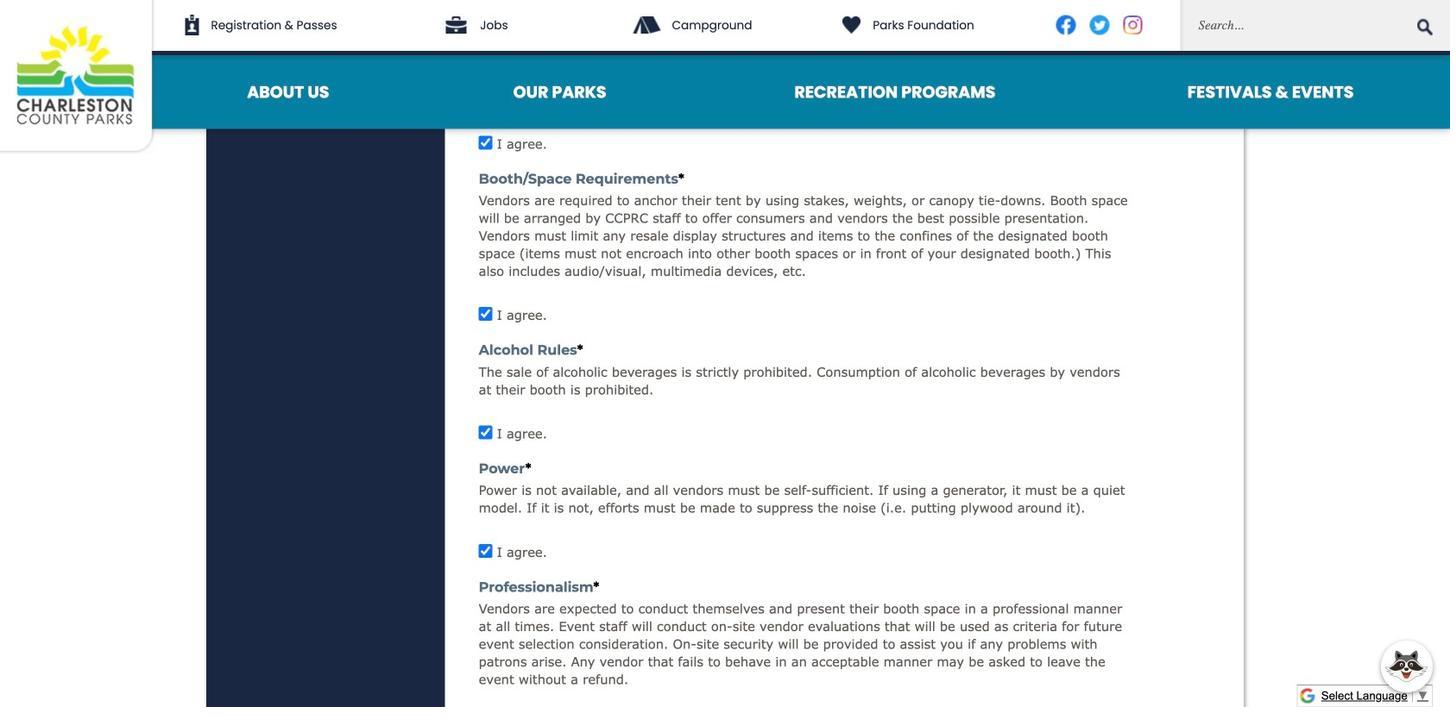 Task type: describe. For each thing, give the bounding box(es) containing it.
2 menu item from the left
[[421, 55, 699, 129]]

1 menu item from the left
[[155, 55, 421, 129]]

Search... text field
[[1181, 0, 1450, 51]]

3 menu item from the left
[[699, 55, 1092, 129]]



Task type: locate. For each thing, give the bounding box(es) containing it.
4 menu item from the left
[[1092, 55, 1450, 129]]

menu
[[155, 55, 1450, 129]]

None checkbox
[[479, 136, 493, 150], [479, 308, 493, 321], [479, 426, 493, 440], [479, 545, 493, 558], [479, 136, 493, 150], [479, 308, 493, 321], [479, 426, 493, 440], [479, 545, 493, 558]]

home page image
[[0, 0, 155, 155]]

menu item
[[155, 55, 421, 129], [421, 55, 699, 129], [699, 55, 1092, 129], [1092, 55, 1450, 129]]

search image
[[1418, 19, 1433, 36]]



Task type: vqa. For each thing, say whether or not it's contained in the screenshot.
text field
no



